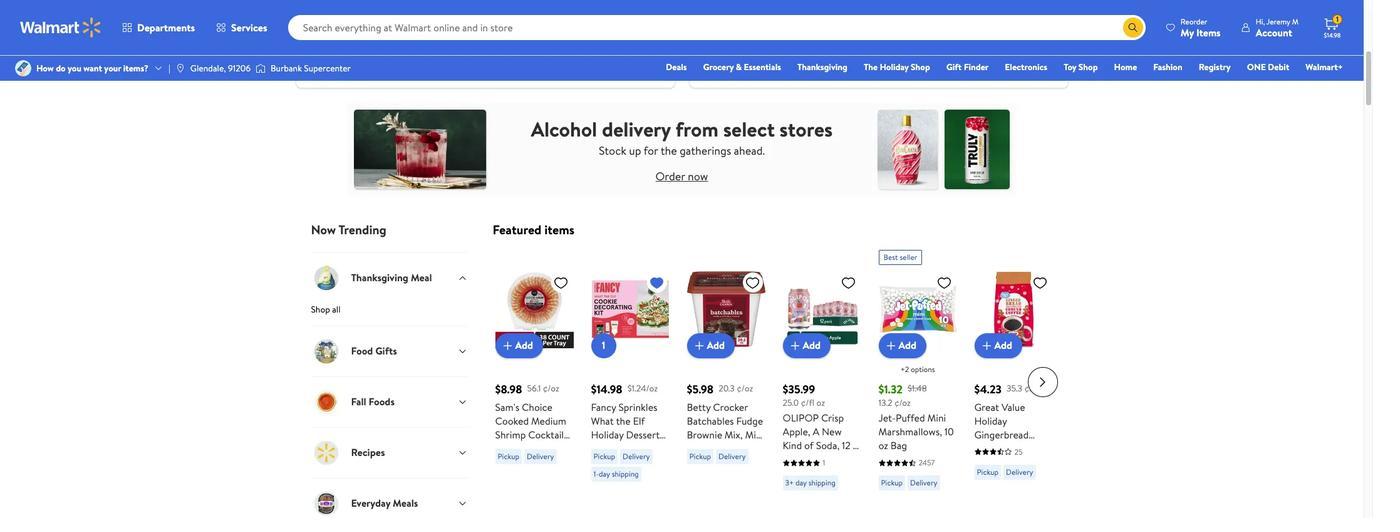 Task type: describe. For each thing, give the bounding box(es) containing it.
add to favorites list, jet-puffed mini marshmallows, 10 oz bag image
[[937, 275, 952, 290]]

clear search field text image
[[1108, 22, 1118, 32]]

3+
[[785, 477, 794, 488]]

debit
[[1268, 61, 1290, 73]]

stock
[[599, 143, 626, 159]]

kind
[[783, 439, 802, 452]]

walmart image
[[20, 18, 102, 38]]

25
[[1015, 446, 1023, 457]]

shop right toy
[[1079, 61, 1098, 73]]

add to favorites list, great value holiday gingerbread ground coffee, medium roast, 12 oz image
[[1033, 275, 1048, 290]]

shrimp
[[495, 428, 526, 441]]

$14.98 inside $14.98 $1.24/oz fancy sprinkles what the elf holiday dessert decorating kit, 12.1 oz
[[591, 381, 623, 397]]

feast
[[355, 62, 374, 74]]

$1.48
[[908, 382, 927, 395]]

find
[[317, 62, 334, 74]]

meal
[[411, 271, 432, 285]]

Search search field
[[288, 15, 1146, 40]]

electronics link
[[999, 60, 1053, 74]]

add to cart image for betty crocker batchables fudge brownie mix, mix and bake 4 to 12 per batch, 29.5 oz. image
[[692, 338, 707, 353]]

add to cart image for $8.98
[[500, 338, 515, 353]]

how do you want your items?
[[36, 62, 149, 75]]

25.0
[[783, 396, 799, 409]]

need
[[365, 23, 384, 36]]

add to favorites list, olipop crisp apple, a new kind of soda, 12 fl oz (12 pack) image
[[841, 275, 856, 290]]

select
[[723, 115, 775, 143]]

delivery for $5.98
[[719, 451, 746, 461]]

walmart+ link
[[1300, 60, 1349, 74]]

add button for $8.98
[[495, 333, 543, 358]]

$1.32 $1.48 13.2 ¢/oz jet-puffed mini marshmallows, 10 oz bag
[[879, 381, 954, 452]]

pack)
[[809, 452, 833, 466]]

29.5
[[733, 455, 751, 469]]

oz inside $8.98 56.1 ¢/oz sam's choice cooked medium shrimp cocktail ring with sauce, 16 oz
[[507, 455, 516, 469]]

toy
[[1064, 61, 1077, 73]]

thanksgiving meal
[[351, 271, 432, 285]]

elf
[[633, 414, 645, 428]]

thanksgiving inside 'link'
[[798, 61, 848, 73]]

favorites
[[765, 3, 808, 19]]

jeremy
[[1267, 16, 1291, 27]]

food gifts
[[351, 344, 397, 358]]

put
[[396, 23, 409, 36]]

home link
[[1109, 60, 1143, 74]]

how
[[36, 62, 54, 75]]

add button for $5.98
[[687, 333, 735, 358]]

you inside thanksgiving hq everything you need to put together a memorable meal.
[[349, 23, 363, 36]]

supercenter
[[304, 62, 351, 75]]

2457
[[919, 457, 935, 468]]

Walmart Site-Wide search field
[[288, 15, 1146, 40]]

oz right ¢/fl
[[817, 396, 825, 409]]

value
[[1002, 400, 1025, 414]]

decorating
[[591, 441, 640, 455]]

$35.99
[[783, 381, 815, 397]]

product group containing $8.98
[[495, 245, 574, 517]]

product group containing $35.99
[[783, 245, 861, 517]]

deals
[[666, 61, 687, 73]]

batchables
[[687, 414, 734, 428]]

deals link
[[660, 60, 693, 74]]

delivery down the 2457
[[910, 477, 938, 488]]

oz inside "$1.32 $1.48 13.2 ¢/oz jet-puffed mini marshmallows, 10 oz bag"
[[879, 439, 888, 452]]

pickup for $14.98
[[594, 451, 615, 461]]

2 vertical spatial 1
[[823, 457, 825, 468]]

coffee,
[[1010, 441, 1043, 455]]

day for 1-
[[599, 468, 610, 479]]

thanksgiving meal button
[[311, 252, 468, 303]]

1 inside button
[[602, 339, 605, 352]]

$1.32
[[879, 381, 903, 397]]

find your feast
[[317, 62, 374, 74]]

items?
[[123, 62, 149, 75]]

items
[[545, 221, 575, 238]]

oz inside $4.23 35.3 ¢/oz great value holiday gingerbread ground coffee, medium roast, 12 oz
[[975, 469, 984, 483]]

91206
[[228, 62, 251, 75]]

ahead.
[[734, 143, 765, 159]]

1 inside 1 $14.98
[[1336, 14, 1339, 25]]

fall foods
[[351, 395, 395, 409]]

marshmallows,
[[879, 425, 942, 439]]

12 inside $4.23 35.3 ¢/oz great value holiday gingerbread ground coffee, medium roast, 12 oz
[[1041, 455, 1050, 469]]

mini
[[928, 411, 946, 425]]

add to cart image for great value holiday gingerbread ground coffee, medium roast, 12 oz image
[[980, 338, 995, 353]]

pickup for $5.98
[[690, 451, 711, 461]]

my
[[1181, 25, 1194, 39]]

hi, jeremy m account
[[1256, 16, 1299, 39]]

jet-puffed mini marshmallows, 10 oz bag image
[[879, 270, 957, 348]]

shop all
[[311, 303, 341, 315]]

shop inside fresh bakery favorites list item
[[710, 62, 729, 74]]

oz inside $14.98 $1.24/oz fancy sprinkles what the elf holiday dessert decorating kit, 12.1 oz
[[607, 455, 617, 469]]

cooked
[[495, 414, 529, 428]]

meal.
[[498, 23, 518, 36]]

what
[[591, 414, 614, 428]]

options
[[911, 364, 935, 374]]

thanksgiving link
[[792, 60, 853, 74]]

for
[[644, 143, 658, 159]]

great
[[975, 400, 999, 414]]

|
[[169, 62, 170, 75]]

hi,
[[1256, 16, 1265, 27]]

holiday inside $14.98 $1.24/oz fancy sprinkles what the elf holiday dessert decorating kit, 12.1 oz
[[591, 428, 624, 441]]

oz left '(12'
[[783, 452, 793, 466]]

gift finder link
[[941, 60, 994, 74]]

featured items
[[493, 221, 575, 238]]

2 your from the left
[[104, 62, 121, 75]]

add for $8.98
[[515, 339, 533, 352]]

now for order now
[[688, 169, 708, 184]]

product group containing $5.98
[[687, 245, 765, 517]]

account
[[1256, 25, 1293, 39]]

the inside alcohol delivery from select stores stock up for the gatherings ahead.
[[661, 143, 677, 159]]

gift
[[947, 61, 962, 73]]

alcohol delivery from select stores image
[[347, 102, 1017, 196]]

essentials
[[744, 61, 781, 73]]

4
[[728, 441, 734, 455]]

13.2
[[879, 396, 893, 409]]

a inside fresh bakery favorites end dinner on a sweet note with pie, cookies or cakes.
[[754, 23, 758, 36]]

sam's choice cooked medium shrimp cocktail ring with sauce, 16 oz image
[[495, 270, 574, 348]]

departments
[[137, 21, 195, 34]]

now for shop now
[[732, 62, 747, 74]]

note
[[785, 23, 802, 36]]

gatherings
[[680, 143, 731, 159]]

with inside fresh bakery favorites end dinner on a sweet note with pie, cookies or cakes.
[[804, 23, 820, 36]]

list containing thanksgiving hq
[[289, 0, 1075, 87]]

ground
[[975, 441, 1007, 455]]

fancy
[[591, 400, 616, 414]]

best seller
[[884, 252, 917, 262]]

brownie
[[687, 428, 722, 441]]

4 add button from the left
[[879, 333, 927, 358]]

the inside $14.98 $1.24/oz fancy sprinkles what the elf holiday dessert decorating kit, 12.1 oz
[[616, 414, 631, 428]]

shipping for 3+ day shipping
[[809, 477, 836, 488]]

$8.98
[[495, 381, 522, 397]]

recipes button
[[311, 427, 468, 478]]

1-day shipping
[[594, 468, 639, 479]]

add to favorites list, sam's choice cooked medium shrimp cocktail ring with sauce, 16 oz image
[[554, 275, 569, 290]]

dessert
[[626, 428, 660, 441]]

shop all link
[[311, 303, 468, 325]]

oz.
[[753, 455, 765, 469]]



Task type: vqa. For each thing, say whether or not it's contained in the screenshot.
the $35.99
yes



Task type: locate. For each thing, give the bounding box(es) containing it.
add to cart image up $1.32
[[884, 338, 899, 353]]

¢/oz inside "$1.32 $1.48 13.2 ¢/oz jet-puffed mini marshmallows, 10 oz bag"
[[895, 396, 911, 409]]

delivery down mix, on the bottom right
[[719, 451, 746, 461]]

on
[[742, 23, 752, 36]]

add for $35.99
[[803, 339, 821, 352]]

finder
[[964, 61, 989, 73]]

3+ day shipping
[[785, 477, 836, 488]]

thanksgiving for hq
[[306, 3, 371, 19]]

add up 20.3
[[707, 339, 725, 352]]

1 your from the left
[[336, 62, 353, 74]]

fresh
[[700, 3, 726, 19]]

delivery down cocktail on the bottom left
[[527, 451, 554, 461]]

roast,
[[1012, 455, 1039, 469]]

1 right m
[[1336, 14, 1339, 25]]

shop left &
[[710, 62, 729, 74]]

day for 3+
[[796, 477, 807, 488]]

next slide for product carousel list image
[[1028, 367, 1058, 397]]

pickup up 1-
[[594, 451, 615, 461]]

gift finder
[[947, 61, 989, 73]]

a
[[813, 425, 820, 439]]

shipping down decorating
[[612, 468, 639, 479]]

registry
[[1199, 61, 1231, 73]]

shop left gift
[[911, 61, 930, 73]]

add up $35.99
[[803, 339, 821, 352]]

fresh bakery favorites list item
[[682, 0, 1075, 87]]

add to favorites list, betty crocker batchables fudge brownie mix, mix and bake 4 to 12 per batch, 29.5 oz. image
[[745, 275, 760, 290]]

a right the on
[[754, 23, 758, 36]]

4 product group from the left
[[783, 245, 861, 517]]

1 vertical spatial the
[[616, 414, 631, 428]]

1 horizontal spatial the
[[661, 143, 677, 159]]

¢/oz for $5.98
[[737, 382, 753, 395]]

2 vertical spatial thanksgiving
[[351, 271, 408, 285]]

0 horizontal spatial your
[[104, 62, 121, 75]]

fancy sprinkles what the elf holiday dessert decorating kit, 12.1 oz image
[[591, 270, 669, 348]]

fresh bakery favorites end dinner on a sweet note with pie, cookies or cakes.
[[700, 3, 902, 36]]

pickup down brownie
[[690, 451, 711, 461]]

the left the elf
[[616, 414, 631, 428]]

fl
[[853, 439, 859, 452]]

1 add from the left
[[515, 339, 533, 352]]

product group containing $1.32
[[879, 245, 957, 517]]

add for $5.98
[[707, 339, 725, 352]]

your right want
[[104, 62, 121, 75]]

to left put
[[386, 23, 394, 36]]

1 vertical spatial thanksgiving
[[798, 61, 848, 73]]

thanksgiving inside dropdown button
[[351, 271, 408, 285]]

1 horizontal spatial your
[[336, 62, 353, 74]]

oz down ground at the bottom right
[[975, 469, 984, 483]]

2 add button from the left
[[687, 333, 735, 358]]

thanksgiving inside thanksgiving hq everything you need to put together a memorable meal.
[[306, 3, 371, 19]]

reorder
[[1181, 16, 1208, 27]]

+2 options
[[901, 364, 935, 374]]

delivery for $8.98
[[527, 451, 554, 461]]

fashion link
[[1148, 60, 1188, 74]]

to inside $5.98 20.3 ¢/oz betty crocker batchables fudge brownie mix, mix and bake 4 to 12 per batch, 29.5 oz.
[[737, 441, 746, 455]]

$14.98 up walmart+ link
[[1324, 31, 1341, 39]]

¢/oz inside $5.98 20.3 ¢/oz betty crocker batchables fudge brownie mix, mix and bake 4 to 12 per batch, 29.5 oz.
[[737, 382, 753, 395]]

1 horizontal spatial a
[[754, 23, 758, 36]]

medium inside $8.98 56.1 ¢/oz sam's choice cooked medium shrimp cocktail ring with sauce, 16 oz
[[531, 414, 566, 428]]

pickup
[[498, 451, 519, 461], [594, 451, 615, 461], [690, 451, 711, 461], [977, 466, 999, 477], [881, 477, 903, 488]]

1 horizontal spatial 1
[[823, 457, 825, 468]]

¢/oz inside $8.98 56.1 ¢/oz sam's choice cooked medium shrimp cocktail ring with sauce, 16 oz
[[543, 382, 559, 395]]

product group
[[495, 245, 574, 517], [591, 245, 669, 517], [687, 245, 765, 517], [783, 245, 861, 517], [879, 245, 957, 517], [975, 245, 1053, 517]]

oz right "12.1"
[[607, 455, 617, 469]]

add button up $35.99
[[783, 333, 831, 358]]

kit,
[[642, 441, 657, 455]]

add up 35.3
[[995, 339, 1013, 352]]

+2
[[901, 364, 909, 374]]

0 vertical spatial $14.98
[[1324, 31, 1341, 39]]

0 vertical spatial medium
[[531, 414, 566, 428]]

shop now
[[710, 62, 747, 74]]

0 vertical spatial with
[[804, 23, 820, 36]]

0 vertical spatial to
[[386, 23, 394, 36]]

3 add from the left
[[803, 339, 821, 352]]

dinner
[[716, 23, 740, 36]]

ring
[[495, 441, 515, 455]]

1 horizontal spatial now
[[732, 62, 747, 74]]

great value holiday gingerbread ground coffee, medium roast, 12 oz image
[[975, 270, 1053, 348]]

1 vertical spatial now
[[688, 169, 708, 184]]

order now link
[[656, 169, 708, 184]]

2 horizontal spatial 1
[[1336, 14, 1339, 25]]

add up 56.1
[[515, 339, 533, 352]]

medium up 'sauce,'
[[531, 414, 566, 428]]

0 vertical spatial the
[[661, 143, 677, 159]]

search icon image
[[1128, 23, 1138, 33]]

¢/oz right 13.2
[[895, 396, 911, 409]]

bag
[[891, 439, 907, 452]]

 image
[[15, 60, 31, 76], [175, 63, 185, 73]]

0 horizontal spatial $14.98
[[591, 381, 623, 397]]

2 horizontal spatial holiday
[[975, 414, 1007, 428]]

2 add to cart image from the left
[[788, 338, 803, 353]]

1 horizontal spatial $14.98
[[1324, 31, 1341, 39]]

5 product group from the left
[[879, 245, 957, 517]]

your right find
[[336, 62, 353, 74]]

holiday down fancy
[[591, 428, 624, 441]]

m
[[1292, 16, 1299, 27]]

a inside thanksgiving hq everything you need to put together a memorable meal.
[[446, 23, 451, 36]]

toy shop
[[1064, 61, 1098, 73]]

holiday right the
[[880, 61, 909, 73]]

1
[[1336, 14, 1339, 25], [602, 339, 605, 352], [823, 457, 825, 468]]

20.3
[[719, 382, 735, 395]]

add to cart image for $35.99
[[788, 338, 803, 353]]

now inside fresh bakery favorites list item
[[732, 62, 747, 74]]

3 add button from the left
[[783, 333, 831, 358]]

5 add button from the left
[[975, 333, 1023, 358]]

2 add from the left
[[707, 339, 725, 352]]

you left need
[[349, 23, 363, 36]]

0 horizontal spatial now
[[688, 169, 708, 184]]

12.1
[[591, 455, 604, 469]]

burbank supercenter
[[271, 62, 351, 75]]

 image for glendale, 91206
[[175, 63, 185, 73]]

food gifts button
[[311, 325, 468, 376]]

grocery & essentials link
[[698, 60, 787, 74]]

0 vertical spatial thanksgiving
[[306, 3, 371, 19]]

1 vertical spatial you
[[68, 62, 81, 75]]

day right the 3+
[[796, 477, 807, 488]]

thanksgiving hq list item
[[289, 0, 682, 87]]

add button up $8.98
[[495, 333, 543, 358]]

add to cart image for jet-puffed mini marshmallows, 10 oz bag image
[[884, 338, 899, 353]]

0 horizontal spatial day
[[599, 468, 610, 479]]

your inside thanksgiving hq list item
[[336, 62, 353, 74]]

¢/oz inside $4.23 35.3 ¢/oz great value holiday gingerbread ground coffee, medium roast, 12 oz
[[1025, 382, 1041, 395]]

3 add to cart image from the left
[[980, 338, 995, 353]]

product group containing $14.98
[[591, 245, 669, 517]]

0 horizontal spatial shipping
[[612, 468, 639, 479]]

together
[[411, 23, 444, 36]]

0 horizontal spatial add to cart image
[[500, 338, 515, 353]]

end
[[700, 23, 714, 36]]

the holiday shop link
[[858, 60, 936, 74]]

featured
[[493, 221, 542, 238]]

2 product group from the left
[[591, 245, 669, 517]]

¢/oz for $4.23
[[1025, 382, 1041, 395]]

0 horizontal spatial  image
[[15, 60, 31, 76]]

1 horizontal spatial  image
[[175, 63, 185, 73]]

1 horizontal spatial 12
[[842, 439, 851, 452]]

one debit
[[1247, 61, 1290, 73]]

1 down the soda,
[[823, 457, 825, 468]]

12 right 4 on the right bottom of the page
[[748, 441, 757, 455]]

pickup down shrimp
[[498, 451, 519, 461]]

departments button
[[112, 13, 206, 43]]

pickup down bag
[[881, 477, 903, 488]]

pickup for $8.98
[[498, 451, 519, 461]]

56.1
[[527, 382, 541, 395]]

2 add to cart image from the left
[[884, 338, 899, 353]]

puffed
[[896, 411, 925, 425]]

12
[[842, 439, 851, 452], [748, 441, 757, 455], [1041, 455, 1050, 469]]

one debit link
[[1242, 60, 1295, 74]]

 image
[[256, 62, 266, 75]]

thanksgiving up shop all link
[[351, 271, 408, 285]]

up
[[629, 143, 641, 159]]

12 right roast,
[[1041, 455, 1050, 469]]

delivery down 25
[[1006, 466, 1033, 477]]

$35.99 25.0 ¢/fl oz olipop crisp apple, a new kind of soda, 12 fl oz (12 pack)
[[783, 381, 859, 466]]

1 vertical spatial 1
[[602, 339, 605, 352]]

add button up +2
[[879, 333, 927, 358]]

1 add button from the left
[[495, 333, 543, 358]]

add to cart image up $4.23
[[980, 338, 995, 353]]

a right the together
[[446, 23, 451, 36]]

2 a from the left
[[754, 23, 758, 36]]

$5.98
[[687, 381, 714, 397]]

shipping for 1-day shipping
[[612, 468, 639, 479]]

12 left fl
[[842, 439, 851, 452]]

0 horizontal spatial 12
[[748, 441, 757, 455]]

2 horizontal spatial 12
[[1041, 455, 1050, 469]]

0 horizontal spatial 1
[[602, 339, 605, 352]]

0 vertical spatial 1
[[1336, 14, 1339, 25]]

1 up fancy
[[602, 339, 605, 352]]

¢/oz right 35.3
[[1025, 382, 1041, 395]]

list
[[289, 0, 1075, 87]]

1 vertical spatial with
[[517, 441, 536, 455]]

olipop crisp apple, a new kind of soda, 12 fl oz (12 pack) image
[[783, 270, 861, 348]]

shop left the "all" at the bottom left
[[311, 303, 330, 315]]

10
[[945, 425, 954, 439]]

1 vertical spatial medium
[[975, 455, 1010, 469]]

you right do at the top of the page
[[68, 62, 81, 75]]

pickup down ground at the bottom right
[[977, 466, 999, 477]]

$14.98 $1.24/oz fancy sprinkles what the elf holiday dessert decorating kit, 12.1 oz
[[591, 381, 660, 469]]

delivery
[[602, 115, 671, 143]]

add to cart image
[[500, 338, 515, 353], [788, 338, 803, 353]]

$1.24/oz
[[628, 382, 658, 395]]

add up +2
[[899, 339, 917, 352]]

1-
[[594, 468, 599, 479]]

delivery down dessert
[[623, 451, 650, 461]]

day down decorating
[[599, 468, 610, 479]]

 image left how
[[15, 60, 31, 76]]

1 horizontal spatial medium
[[975, 455, 1010, 469]]

4 add from the left
[[899, 339, 917, 352]]

medium left 25
[[975, 455, 1010, 469]]

0 horizontal spatial the
[[616, 414, 631, 428]]

1 horizontal spatial with
[[804, 23, 820, 36]]

12 inside $35.99 25.0 ¢/fl oz olipop crisp apple, a new kind of soda, 12 fl oz (12 pack)
[[842, 439, 851, 452]]

grocery
[[703, 61, 734, 73]]

0 horizontal spatial holiday
[[591, 428, 624, 441]]

order now
[[656, 169, 708, 184]]

¢/oz right 20.3
[[737, 382, 753, 395]]

medium inside $4.23 35.3 ¢/oz great value holiday gingerbread ground coffee, medium roast, 12 oz
[[975, 455, 1010, 469]]

services
[[231, 21, 267, 34]]

with left pie,
[[804, 23, 820, 36]]

burbank
[[271, 62, 302, 75]]

add to cart image up $8.98
[[500, 338, 515, 353]]

or
[[869, 23, 877, 36]]

the
[[864, 61, 878, 73]]

fall foods button
[[311, 376, 468, 427]]

alcohol
[[531, 115, 597, 143]]

1 product group from the left
[[495, 245, 574, 517]]

holiday up ground at the bottom right
[[975, 414, 1007, 428]]

hq
[[373, 3, 391, 19]]

0 vertical spatial you
[[349, 23, 363, 36]]

1 add to cart image from the left
[[500, 338, 515, 353]]

the right for
[[661, 143, 677, 159]]

1 horizontal spatial shipping
[[809, 477, 836, 488]]

glendale, 91206
[[190, 62, 251, 75]]

add to cart image up $35.99
[[788, 338, 803, 353]]

1 horizontal spatial you
[[349, 23, 363, 36]]

with right ring
[[517, 441, 536, 455]]

sweet
[[760, 23, 782, 36]]

1 horizontal spatial holiday
[[880, 61, 909, 73]]

holiday inside $4.23 35.3 ¢/oz great value holiday gingerbread ground coffee, medium roast, 12 oz
[[975, 414, 1007, 428]]

oz right 16
[[507, 455, 516, 469]]

betty crocker batchables fudge brownie mix, mix and bake 4 to 12 per batch, 29.5 oz. image
[[687, 270, 765, 348]]

add button up $4.23
[[975, 333, 1023, 358]]

thanksgiving down pie,
[[798, 61, 848, 73]]

¢/oz for $8.98
[[543, 382, 559, 395]]

3 product group from the left
[[687, 245, 765, 517]]

add button up $5.98
[[687, 333, 735, 358]]

$14.98 up fancy
[[591, 381, 623, 397]]

walmart+
[[1306, 61, 1343, 73]]

crisp
[[821, 411, 844, 425]]

5 add from the left
[[995, 339, 1013, 352]]

 image for how do you want your items?
[[15, 60, 31, 76]]

0 horizontal spatial you
[[68, 62, 81, 75]]

services button
[[206, 13, 278, 43]]

1 horizontal spatial add to cart image
[[788, 338, 803, 353]]

add button for $35.99
[[783, 333, 831, 358]]

bake
[[705, 441, 726, 455]]

to right 4 on the right bottom of the page
[[737, 441, 746, 455]]

bakery
[[729, 3, 762, 19]]

with inside $8.98 56.1 ¢/oz sam's choice cooked medium shrimp cocktail ring with sauce, 16 oz
[[517, 441, 536, 455]]

crocker
[[713, 400, 748, 414]]

to
[[386, 23, 394, 36], [737, 441, 746, 455]]

product group containing $4.23
[[975, 245, 1053, 517]]

thanksgiving for meal
[[351, 271, 408, 285]]

1 vertical spatial $14.98
[[591, 381, 623, 397]]

to inside thanksgiving hq everything you need to put together a memorable meal.
[[386, 23, 394, 36]]

oz left bag
[[879, 439, 888, 452]]

16
[[495, 455, 504, 469]]

6 product group from the left
[[975, 245, 1053, 517]]

1 a from the left
[[446, 23, 451, 36]]

 image right the |
[[175, 63, 185, 73]]

0 horizontal spatial a
[[446, 23, 451, 36]]

1 horizontal spatial to
[[737, 441, 746, 455]]

0 horizontal spatial to
[[386, 23, 394, 36]]

1 horizontal spatial add to cart image
[[884, 338, 899, 353]]

pie,
[[823, 23, 836, 36]]

add to cart image up $5.98
[[692, 338, 707, 353]]

12 inside $5.98 20.3 ¢/oz betty crocker batchables fudge brownie mix, mix and bake 4 to 12 per batch, 29.5 oz.
[[748, 441, 757, 455]]

0 horizontal spatial add to cart image
[[692, 338, 707, 353]]

0 horizontal spatial with
[[517, 441, 536, 455]]

shipping
[[612, 468, 639, 479], [809, 477, 836, 488]]

remove from favorites list, fancy sprinkles what the elf holiday dessert decorating kit, 12.1 oz image
[[649, 275, 664, 290]]

0 horizontal spatial medium
[[531, 414, 566, 428]]

add to cart image
[[692, 338, 707, 353], [884, 338, 899, 353], [980, 338, 995, 353]]

now
[[732, 62, 747, 74], [688, 169, 708, 184]]

0 vertical spatial now
[[732, 62, 747, 74]]

2 horizontal spatial add to cart image
[[980, 338, 995, 353]]

¢/oz right 56.1
[[543, 382, 559, 395]]

1 vertical spatial to
[[737, 441, 746, 455]]

delivery for $14.98
[[623, 451, 650, 461]]

thanksgiving up everything
[[306, 3, 371, 19]]

batch,
[[704, 455, 731, 469]]

now
[[311, 221, 336, 238]]

shipping down "pack)"
[[809, 477, 836, 488]]

1 add to cart image from the left
[[692, 338, 707, 353]]

1 horizontal spatial day
[[796, 477, 807, 488]]

stores
[[780, 115, 833, 143]]

best
[[884, 252, 898, 262]]



